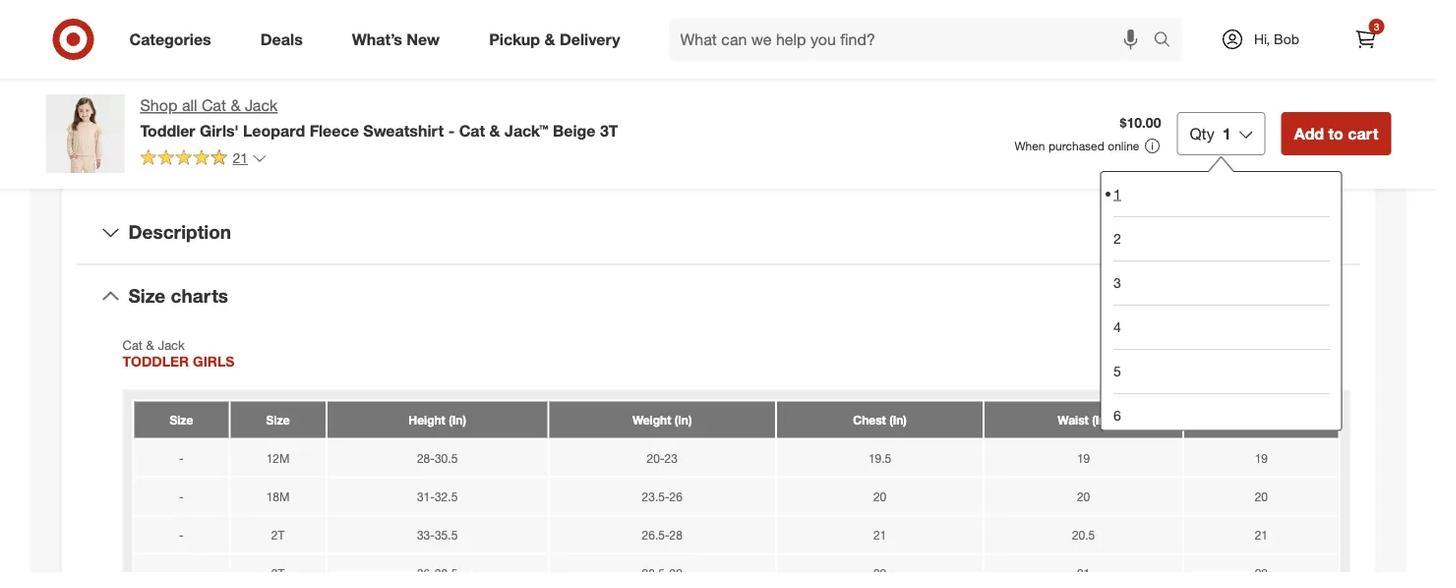 Task type: describe. For each thing, give the bounding box(es) containing it.
description
[[128, 222, 231, 244]]

shop
[[140, 96, 177, 115]]

4 link
[[1113, 305, 1330, 349]]

What can we help you find? suggestions appear below search field
[[668, 18, 1158, 61]]

21 link
[[140, 148, 268, 171]]

fleece
[[309, 121, 359, 140]]

toddler
[[140, 121, 195, 140]]

& inside pickup & delivery "link"
[[544, 30, 555, 49]]

1 2 3 4 5 6
[[1113, 185, 1121, 424]]

0 horizontal spatial &
[[231, 96, 241, 115]]

search
[[1145, 32, 1192, 51]]

qty 1
[[1190, 124, 1231, 143]]

pickup & delivery
[[489, 30, 620, 49]]

21
[[233, 149, 248, 167]]

new
[[407, 30, 440, 49]]

1 horizontal spatial 3
[[1374, 20, 1379, 32]]

categories
[[129, 30, 211, 49]]

deals
[[260, 30, 303, 49]]

2 link
[[1113, 216, 1330, 261]]

1 horizontal spatial cat
[[459, 121, 485, 140]]

categories link
[[113, 18, 236, 61]]

6 link
[[1113, 393, 1330, 438]]

0 vertical spatial 1
[[1223, 124, 1231, 143]]

deals link
[[244, 18, 327, 61]]

advertisement region
[[742, 0, 1391, 57]]

girls'
[[200, 121, 239, 140]]

size charts
[[128, 285, 228, 308]]

bob
[[1274, 30, 1299, 48]]

size
[[128, 285, 165, 308]]

pickup & delivery link
[[472, 18, 645, 61]]

add to cart button
[[1281, 112, 1391, 155]]

to
[[1328, 124, 1344, 143]]

hi,
[[1254, 30, 1270, 48]]

leopard
[[243, 121, 305, 140]]

search button
[[1145, 18, 1192, 65]]



Task type: vqa. For each thing, say whether or not it's contained in the screenshot.
second with from the right
no



Task type: locate. For each thing, give the bounding box(es) containing it.
1 horizontal spatial 1
[[1223, 124, 1231, 143]]

qty
[[1190, 124, 1215, 143]]

1 up '2' at the right top of the page
[[1113, 185, 1121, 203]]

5
[[1113, 363, 1121, 380]]

shop all cat & jack toddler girls' leopard fleece sweatshirt - cat & jack™ beige 3t
[[140, 96, 618, 140]]

what's new
[[352, 30, 440, 49]]

1 right "qty" on the right top of the page
[[1223, 124, 1231, 143]]

0 vertical spatial 3 link
[[1344, 18, 1387, 61]]

cat
[[202, 96, 226, 115], [459, 121, 485, 140]]

0 vertical spatial cat
[[202, 96, 226, 115]]

3 link right bob
[[1344, 18, 1387, 61]]

0 horizontal spatial cat
[[202, 96, 226, 115]]

3 link
[[1344, 18, 1387, 61], [1113, 261, 1330, 305]]

1 link
[[1113, 172, 1330, 216]]

add to cart
[[1294, 124, 1379, 143]]

0 horizontal spatial 3
[[1113, 274, 1121, 292]]

cat right all
[[202, 96, 226, 115]]

sweatshirt
[[363, 121, 444, 140]]

2 horizontal spatial &
[[544, 30, 555, 49]]

1 vertical spatial 1
[[1113, 185, 1121, 203]]

when purchased online
[[1015, 139, 1140, 153]]

image of toddler girls' leopard fleece sweatshirt - cat & jack™ beige 3t image
[[46, 94, 124, 173]]

when
[[1015, 139, 1045, 153]]

5 link
[[1113, 349, 1330, 393]]

0 vertical spatial 3
[[1374, 20, 1379, 32]]

4
[[1113, 319, 1121, 336]]

cat right -
[[459, 121, 485, 140]]

0 vertical spatial &
[[544, 30, 555, 49]]

online
[[1108, 139, 1140, 153]]

jack™
[[505, 121, 548, 140]]

0 horizontal spatial 1
[[1113, 185, 1121, 203]]

hi, bob
[[1254, 30, 1299, 48]]

3t
[[600, 121, 618, 140]]

size charts button
[[77, 266, 1360, 328]]

1 vertical spatial 3
[[1113, 274, 1121, 292]]

& right pickup
[[544, 30, 555, 49]]

3
[[1374, 20, 1379, 32], [1113, 274, 1121, 292]]

pickup
[[489, 30, 540, 49]]

& left jack
[[231, 96, 241, 115]]

$10.00
[[1120, 114, 1161, 131]]

2 vertical spatial &
[[489, 121, 500, 140]]

1
[[1223, 124, 1231, 143], [1113, 185, 1121, 203]]

what's new link
[[335, 18, 464, 61]]

1 vertical spatial cat
[[459, 121, 485, 140]]

&
[[544, 30, 555, 49], [231, 96, 241, 115], [489, 121, 500, 140]]

3 right bob
[[1374, 20, 1379, 32]]

3 down '2' at the right top of the page
[[1113, 274, 1121, 292]]

1 horizontal spatial &
[[489, 121, 500, 140]]

3 link down 1 link
[[1113, 261, 1330, 305]]

charts
[[171, 285, 228, 308]]

add
[[1294, 124, 1324, 143]]

& left jack™
[[489, 121, 500, 140]]

purchased
[[1048, 139, 1105, 153]]

6
[[1113, 407, 1121, 424]]

jack
[[245, 96, 278, 115]]

all
[[182, 96, 197, 115]]

beige
[[553, 121, 596, 140]]

0 horizontal spatial 3 link
[[1113, 261, 1330, 305]]

1 horizontal spatial 3 link
[[1344, 18, 1387, 61]]

description button
[[77, 202, 1360, 265]]

1 vertical spatial &
[[231, 96, 241, 115]]

what's
[[352, 30, 402, 49]]

1 vertical spatial 3 link
[[1113, 261, 1330, 305]]

cart
[[1348, 124, 1379, 143]]

-
[[448, 121, 455, 140]]

2
[[1113, 230, 1121, 247]]

delivery
[[560, 30, 620, 49]]



